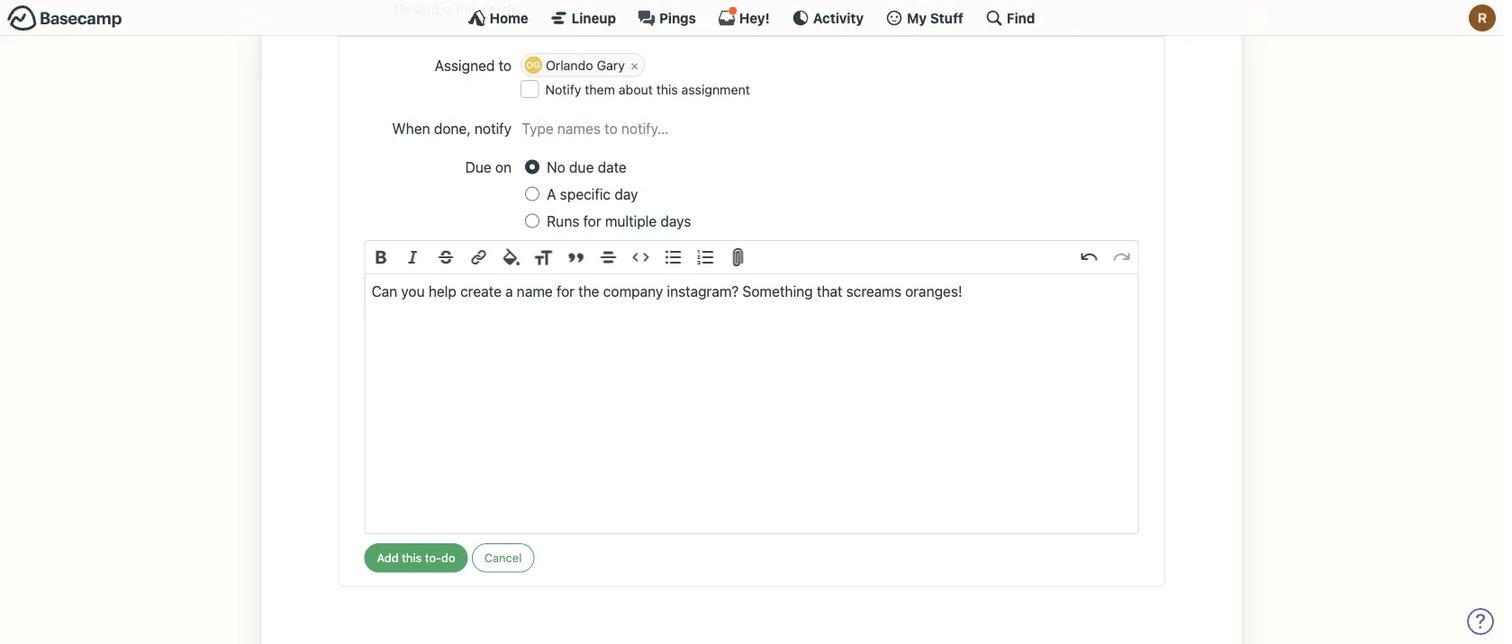 Task type: locate. For each thing, give the bounding box(es) containing it.
name
[[517, 284, 553, 301]]

find button
[[985, 9, 1035, 27]]

home link
[[468, 9, 528, 27]]

0 vertical spatial for
[[583, 214, 601, 231]]

something
[[742, 284, 813, 301]]

notify them about this assignment
[[545, 82, 750, 98]]

orlando gary ×
[[546, 57, 639, 73]]

create
[[460, 284, 501, 301]]

lineup
[[572, 10, 616, 26]]

due on
[[465, 160, 512, 177]]

find
[[1007, 10, 1035, 26]]

1 vertical spatial for
[[556, 284, 575, 301]]

To-do name text field
[[393, 0, 1151, 21]]

assigned to
[[435, 57, 512, 74]]

None submit
[[364, 545, 468, 574]]

instagram?
[[667, 284, 739, 301]]

assigned
[[435, 57, 495, 74]]

orlando
[[546, 58, 593, 73]]

1 horizontal spatial for
[[583, 214, 601, 231]]

you
[[401, 284, 425, 301]]

for left the the
[[556, 284, 575, 301]]

to
[[499, 57, 512, 74]]

my stuff button
[[885, 9, 963, 27]]

days
[[661, 214, 691, 231]]

due
[[569, 160, 594, 177]]

no
[[547, 160, 565, 177]]

pings
[[659, 10, 696, 26]]

about
[[619, 82, 653, 98]]

0 horizontal spatial for
[[556, 284, 575, 301]]

done,
[[434, 121, 471, 138]]

cancel
[[484, 552, 522, 566]]

for inside add it to the schedule? option group
[[583, 214, 601, 231]]

can you help create a name for the company instagram? something that screams oranges!
[[372, 284, 962, 301]]

when done, notify
[[392, 121, 512, 138]]

runs for multiple days
[[547, 214, 691, 231]]

assignment
[[681, 82, 750, 98]]

× link
[[625, 54, 644, 76]]

stuff
[[930, 10, 963, 26]]

switch accounts image
[[7, 5, 122, 32]]

for
[[583, 214, 601, 231], [556, 284, 575, 301]]

Assigned to text field
[[647, 52, 1139, 79]]

for inside text field
[[556, 284, 575, 301]]

for down a specific day
[[583, 214, 601, 231]]

home
[[490, 10, 528, 26]]

pings button
[[638, 9, 696, 27]]



Task type: describe. For each thing, give the bounding box(es) containing it.
them
[[585, 82, 615, 98]]

can
[[372, 284, 397, 301]]

on
[[495, 160, 512, 177]]

that
[[817, 284, 842, 301]]

multiple
[[605, 214, 657, 231]]

the
[[578, 284, 599, 301]]

×
[[631, 57, 639, 73]]

help
[[429, 284, 457, 301]]

this
[[656, 82, 678, 98]]

cancel button
[[472, 545, 534, 574]]

a
[[547, 187, 556, 204]]

day
[[614, 187, 638, 204]]

add it to the schedule? option group
[[525, 155, 1139, 237]]

lineup link
[[550, 9, 616, 27]]

specific
[[560, 187, 611, 204]]

when
[[392, 121, 430, 138]]

ruby image
[[1469, 5, 1496, 32]]

activity
[[813, 10, 864, 26]]

no due date
[[547, 160, 627, 177]]

hey!
[[739, 10, 770, 26]]

When done, notify text field
[[521, 117, 1139, 141]]

a
[[505, 284, 513, 301]]

my
[[907, 10, 927, 26]]

To-do description: Add extra details or attach a file text field
[[365, 275, 1138, 535]]

runs
[[547, 214, 579, 231]]

date
[[598, 160, 627, 177]]

notify
[[545, 82, 581, 98]]

main element
[[0, 0, 1503, 36]]

activity link
[[791, 9, 864, 27]]

my stuff
[[907, 10, 963, 26]]

notify
[[475, 121, 512, 138]]

oranges!
[[905, 284, 962, 301]]

hey! button
[[718, 6, 770, 27]]

due
[[465, 160, 491, 177]]

a specific day
[[547, 187, 638, 204]]

screams
[[846, 284, 901, 301]]

gary
[[597, 58, 625, 73]]

company
[[603, 284, 663, 301]]



Task type: vqa. For each thing, say whether or not it's contained in the screenshot.
Company
yes



